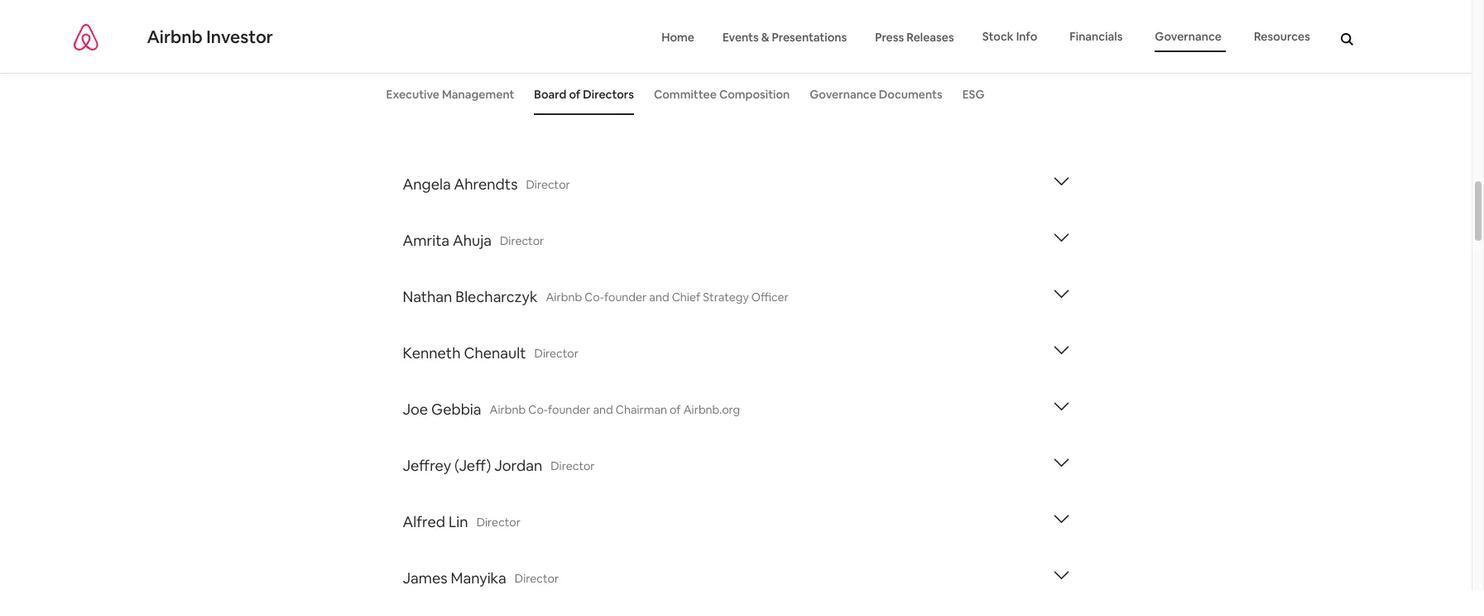 Task type: locate. For each thing, give the bounding box(es) containing it.
1 horizontal spatial co-
[[585, 289, 604, 304]]

new
[[975, 49, 1003, 66]]

founder inside joe gebbia airbnb co-founder and chairman of airbnb.org
[[548, 402, 591, 417]]

alfred lin director
[[403, 513, 521, 532]]

director inside amrita ahuja director
[[500, 233, 544, 248]]

0 vertical spatial governance
[[1155, 29, 1222, 44]]

chevron down image for alfred lin
[[1054, 511, 1069, 533]]

airbnb investor
[[147, 26, 273, 48]]

francisco.
[[841, 69, 902, 86]]

and inside joe gebbia airbnb co-founder and chairman of airbnb.org
[[593, 402, 613, 417]]

releases
[[907, 30, 954, 45]]

james
[[403, 569, 448, 588]]

press
[[875, 30, 904, 45]]

click to open search image
[[1341, 33, 1354, 47]]

1 chevron down image from the top
[[1054, 230, 1069, 252]]

3 chevron down image from the top
[[1054, 398, 1069, 421]]

2 horizontal spatial of
[[702, 29, 715, 47]]

chevron down image for amrita ahuja
[[1054, 230, 1069, 252]]

1 horizontal spatial founder
[[604, 289, 647, 304]]

menu
[[648, 23, 1329, 52]]

director inside angela ahrendts director
[[526, 177, 570, 192]]

blecharczyk
[[456, 287, 538, 307]]

airbnb right blecharczyk
[[546, 289, 582, 304]]

0 vertical spatial chevron down image
[[1054, 173, 1069, 196]]

0 horizontal spatial founder
[[548, 402, 591, 417]]

documents
[[879, 87, 943, 102]]

host
[[773, 69, 800, 86]]

4 chevron down image from the top
[[1054, 511, 1069, 533]]

0 horizontal spatial governance
[[810, 87, 877, 102]]

1 vertical spatial chevron down image
[[1054, 342, 1069, 364]]

experience
[[702, 69, 770, 86]]

and up "compensation"
[[840, 9, 863, 27]]

chevron down image
[[1054, 173, 1069, 196], [1054, 342, 1069, 364], [1054, 398, 1069, 421]]

of
[[702, 29, 715, 47], [569, 87, 581, 102], [670, 402, 681, 417]]

founder left chief
[[604, 289, 647, 304]]

1 vertical spatial to
[[900, 29, 913, 47]]

to up from
[[900, 29, 913, 47]]

kenneth
[[403, 344, 461, 363]]

founder for blecharczyk
[[604, 289, 647, 304]]

and
[[840, 9, 863, 27], [678, 49, 701, 66], [649, 289, 670, 304], [593, 402, 613, 417]]

to
[[961, 9, 974, 27], [900, 29, 913, 47]]

director for alfred lin
[[477, 515, 521, 530]]

menu containing stock info
[[648, 23, 1329, 52]]

of right board
[[569, 87, 581, 102]]

executive management
[[386, 87, 514, 102]]

director inside the 'alfred lin director'
[[477, 515, 521, 530]]

and left chairman
[[593, 402, 613, 417]]

director inside kenneth chenault director
[[534, 346, 579, 361]]

1 vertical spatial governance
[[810, 87, 877, 102]]

chenault
[[464, 344, 526, 363]]

officer
[[752, 289, 789, 304]]

governance documents
[[810, 87, 943, 102]]

2 chevron down image from the top
[[1054, 286, 1069, 308]]

of left his on the top left
[[702, 29, 715, 47]]

co- inside joe gebbia airbnb co-founder and chairman of airbnb.org
[[528, 402, 548, 417]]

committee
[[654, 87, 717, 102]]

events
[[723, 30, 759, 45]]

manyika
[[451, 569, 507, 588]]

home
[[662, 30, 695, 45]]

originally
[[815, 49, 872, 66]]

&
[[762, 30, 770, 45]]

director inside the james manyika director
[[515, 571, 559, 586]]

community,
[[916, 29, 987, 47]]

has
[[866, 9, 886, 27]]

director right ahuja
[[500, 233, 544, 248]]

director for amrita ahuja
[[500, 233, 544, 248]]

of inside and has committed to donating the net proceeds of his ceo equity compensation to community, philanthropic and charitable causes. originally from niskayuna, new york, brian is an airbnb experience host in san francisco.
[[702, 29, 715, 47]]

founder for gebbia
[[548, 402, 591, 417]]

chevron down image
[[1054, 230, 1069, 252], [1054, 286, 1069, 308], [1054, 455, 1069, 477], [1054, 511, 1069, 533], [1054, 567, 1069, 590]]

director right the manyika
[[515, 571, 559, 586]]

airbnb
[[147, 26, 203, 48], [658, 69, 699, 86], [546, 289, 582, 304], [490, 402, 526, 417]]

an
[[640, 69, 655, 86]]

1 horizontal spatial of
[[670, 402, 681, 417]]

director right jordan
[[551, 458, 595, 473]]

airbnb left 'investor'
[[147, 26, 203, 48]]

home link
[[662, 24, 695, 51]]

0 horizontal spatial co-
[[528, 402, 548, 417]]

director
[[526, 177, 570, 192], [500, 233, 544, 248], [534, 346, 579, 361], [551, 458, 595, 473], [477, 515, 521, 530], [515, 571, 559, 586]]

founder left chairman
[[548, 402, 591, 417]]

gebbia
[[431, 400, 482, 419]]

of right chairman
[[670, 402, 681, 417]]

the
[[594, 29, 615, 47]]

1 vertical spatial founder
[[548, 402, 591, 417]]

amrita
[[403, 231, 450, 250]]

ahrendts
[[454, 175, 518, 194]]

to up community,
[[961, 9, 974, 27]]

chevron down image for chenault
[[1054, 342, 1069, 364]]

director for angela ahrendts
[[526, 177, 570, 192]]

compensation
[[809, 29, 897, 47]]

governance
[[1155, 29, 1222, 44], [810, 87, 877, 102]]

2 vertical spatial of
[[670, 402, 681, 417]]

0 vertical spatial of
[[702, 29, 715, 47]]

of inside joe gebbia airbnb co-founder and chairman of airbnb.org
[[670, 402, 681, 417]]

director up joe gebbia airbnb co-founder and chairman of airbnb.org
[[534, 346, 579, 361]]

airbnb right gebbia
[[490, 402, 526, 417]]

angela ahrendts director
[[403, 175, 570, 194]]

executive
[[386, 87, 440, 102]]

ceo
[[737, 29, 765, 47]]

airbnb up committee
[[658, 69, 699, 86]]

director right ahrendts
[[526, 177, 570, 192]]

proceeds
[[641, 29, 699, 47]]

events & presentations
[[723, 30, 847, 45]]

co- inside nathan blecharczyk airbnb co-founder and chief strategy officer
[[585, 289, 604, 304]]

0 vertical spatial co-
[[585, 289, 604, 304]]

in
[[803, 69, 813, 86]]

directors
[[583, 87, 634, 102]]

governance inside popup button
[[1155, 29, 1222, 44]]

3 chevron down image from the top
[[1054, 455, 1069, 477]]

his
[[718, 29, 734, 47]]

committee composition link
[[654, 74, 790, 115]]

and left chief
[[649, 289, 670, 304]]

1 horizontal spatial governance
[[1155, 29, 1222, 44]]

donating
[[977, 9, 1032, 27]]

1 vertical spatial co-
[[528, 402, 548, 417]]

governance button
[[1155, 23, 1226, 52]]

james manyika director
[[403, 569, 559, 588]]

founder
[[604, 289, 647, 304], [548, 402, 591, 417]]

0 vertical spatial founder
[[604, 289, 647, 304]]

1 chevron down image from the top
[[1054, 173, 1069, 196]]

philanthropic
[[594, 49, 675, 66]]

0 horizontal spatial of
[[569, 87, 581, 102]]

executive management link
[[386, 74, 514, 115]]

co- for gebbia
[[528, 402, 548, 417]]

2 chevron down image from the top
[[1054, 342, 1069, 364]]

5 chevron down image from the top
[[1054, 567, 1069, 590]]

founder inside nathan blecharczyk airbnb co-founder and chief strategy officer
[[604, 289, 647, 304]]

alfred
[[403, 513, 445, 532]]

co-
[[585, 289, 604, 304], [528, 402, 548, 417]]

2 vertical spatial chevron down image
[[1054, 398, 1069, 421]]

1 horizontal spatial to
[[961, 9, 974, 27]]

director right lin
[[477, 515, 521, 530]]

chevron down image for jeffrey (jeff) jordan
[[1054, 455, 1069, 477]]



Task type: describe. For each thing, give the bounding box(es) containing it.
(jeff)
[[455, 456, 491, 475]]

chevron down image for gebbia
[[1054, 398, 1069, 421]]

stock
[[983, 29, 1014, 44]]

chief
[[672, 289, 701, 304]]

resources button
[[1254, 23, 1315, 52]]

1 vertical spatial of
[[569, 87, 581, 102]]

jordan
[[495, 456, 543, 475]]

lin
[[449, 513, 468, 532]]

from
[[875, 49, 905, 66]]

committed
[[889, 9, 958, 27]]

airbnb.org
[[684, 402, 740, 417]]

airbnb inside and has committed to donating the net proceeds of his ceo equity compensation to community, philanthropic and charitable causes. originally from niskayuna, new york, brian is an airbnb experience host in san francisco.
[[658, 69, 699, 86]]

san
[[816, 69, 838, 86]]

charitable
[[703, 49, 765, 66]]

strategy
[[703, 289, 749, 304]]

chairman
[[616, 402, 667, 417]]

stock info button
[[983, 23, 1042, 52]]

and down home
[[678, 49, 701, 66]]

joe
[[403, 400, 428, 419]]

composition
[[719, 87, 790, 102]]

esg link
[[963, 74, 985, 115]]

equity
[[768, 29, 806, 47]]

resources
[[1254, 29, 1311, 44]]

board
[[534, 87, 567, 102]]

co- for blecharczyk
[[585, 289, 604, 304]]

press releases link
[[875, 24, 954, 51]]

director inside jeffrey (jeff) jordan director
[[551, 458, 595, 473]]

chevron down image for ahrendts
[[1054, 173, 1069, 196]]

committee composition
[[654, 87, 790, 102]]

board of directors
[[534, 87, 634, 102]]

niskayuna,
[[908, 49, 972, 66]]

0 vertical spatial to
[[961, 9, 974, 27]]

causes.
[[767, 49, 812, 66]]

amrita ahuja director
[[403, 231, 544, 250]]

press releases
[[875, 30, 954, 45]]

jeffrey
[[403, 456, 451, 475]]

brian
[[594, 69, 625, 86]]

stock info
[[983, 29, 1038, 44]]

ahuja
[[453, 231, 492, 250]]

director for james manyika
[[515, 571, 559, 586]]

presentations
[[772, 30, 847, 45]]

director for kenneth chenault
[[534, 346, 579, 361]]

chevron down image for nathan blecharczyk
[[1054, 286, 1069, 308]]

governance for governance documents
[[810, 87, 877, 102]]

is
[[628, 69, 637, 86]]

0 horizontal spatial to
[[900, 29, 913, 47]]

management
[[442, 87, 514, 102]]

board of directors link
[[534, 74, 634, 115]]

investor
[[206, 26, 273, 48]]

financials button
[[1070, 23, 1127, 52]]

nathan
[[403, 287, 452, 307]]

york,
[[1006, 49, 1036, 66]]

net
[[618, 29, 638, 47]]

info
[[1016, 29, 1038, 44]]

and inside nathan blecharczyk airbnb co-founder and chief strategy officer
[[649, 289, 670, 304]]

governance documents link
[[810, 74, 943, 115]]

airbnb inside nathan blecharczyk airbnb co-founder and chief strategy officer
[[546, 289, 582, 304]]

nathan blecharczyk airbnb co-founder and chief strategy officer
[[403, 287, 789, 307]]

airbnb inside joe gebbia airbnb co-founder and chairman of airbnb.org
[[490, 402, 526, 417]]

governance for governance
[[1155, 29, 1222, 44]]

airbnb investor link
[[74, 22, 273, 52]]

esg
[[963, 87, 985, 102]]

jeffrey (jeff) jordan director
[[403, 456, 595, 475]]

and has committed to donating the net proceeds of his ceo equity compensation to community, philanthropic and charitable causes. originally from niskayuna, new york, brian is an airbnb experience host in san francisco.
[[594, 9, 1036, 86]]

joe gebbia airbnb co-founder and chairman of airbnb.org
[[403, 400, 740, 419]]

events & presentations link
[[723, 24, 847, 51]]

kenneth chenault director
[[403, 344, 579, 363]]

angela
[[403, 175, 451, 194]]

financials
[[1070, 29, 1123, 44]]

chevron down image for james manyika
[[1054, 567, 1069, 590]]



Task type: vqa. For each thing, say whether or not it's contained in the screenshot.
"Patil"
no



